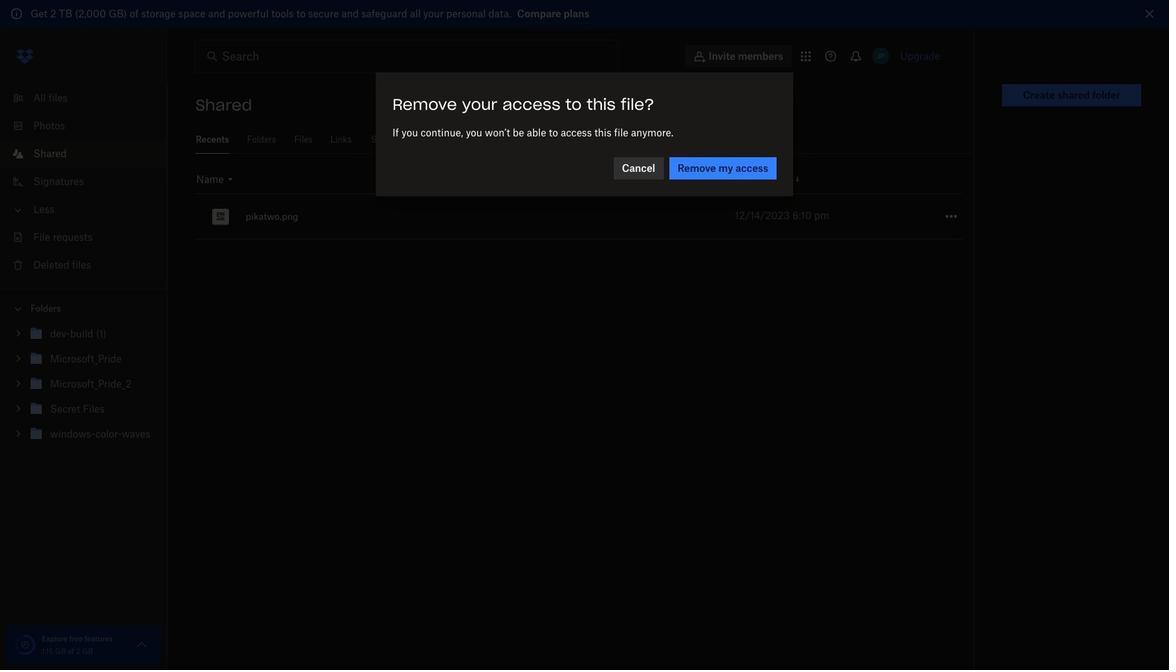 Task type: vqa. For each thing, say whether or not it's contained in the screenshot.
Recents link
no



Task type: locate. For each thing, give the bounding box(es) containing it.
dropbox image
[[11, 42, 39, 70]]

less image
[[11, 203, 25, 217]]

tab list
[[196, 126, 974, 154]]

list
[[0, 76, 167, 289]]

quota usage progress bar
[[14, 634, 36, 657]]

list item
[[0, 140, 167, 167]]

alert
[[0, 0, 1170, 28]]

group
[[0, 319, 167, 457]]



Task type: describe. For each thing, give the bounding box(es) containing it.
remove your access to this file? dialog
[[376, 73, 794, 198]]

pikatwo.png image
[[207, 202, 235, 230]]



